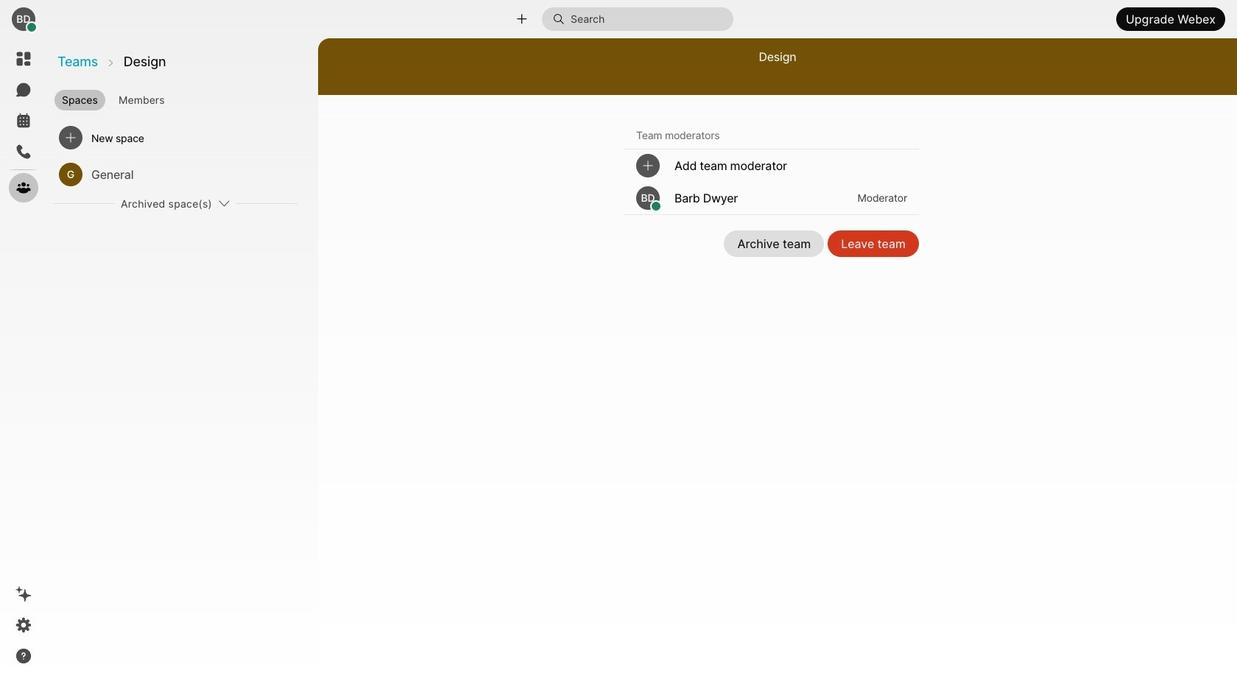Task type: locate. For each thing, give the bounding box(es) containing it.
navigation
[[0, 38, 47, 684]]

barb dwyer list item
[[625, 182, 919, 214]]

list item
[[53, 119, 298, 156]]

general list item
[[53, 156, 298, 193]]

tab list
[[52, 84, 317, 112]]

team moderators list
[[625, 150, 919, 215]]



Task type: describe. For each thing, give the bounding box(es) containing it.
add team moderator list item
[[625, 150, 919, 182]]

webex tab list
[[9, 44, 38, 203]]

arrow down_16 image
[[218, 197, 230, 209]]



Task type: vqa. For each thing, say whether or not it's contained in the screenshot.
list item
yes



